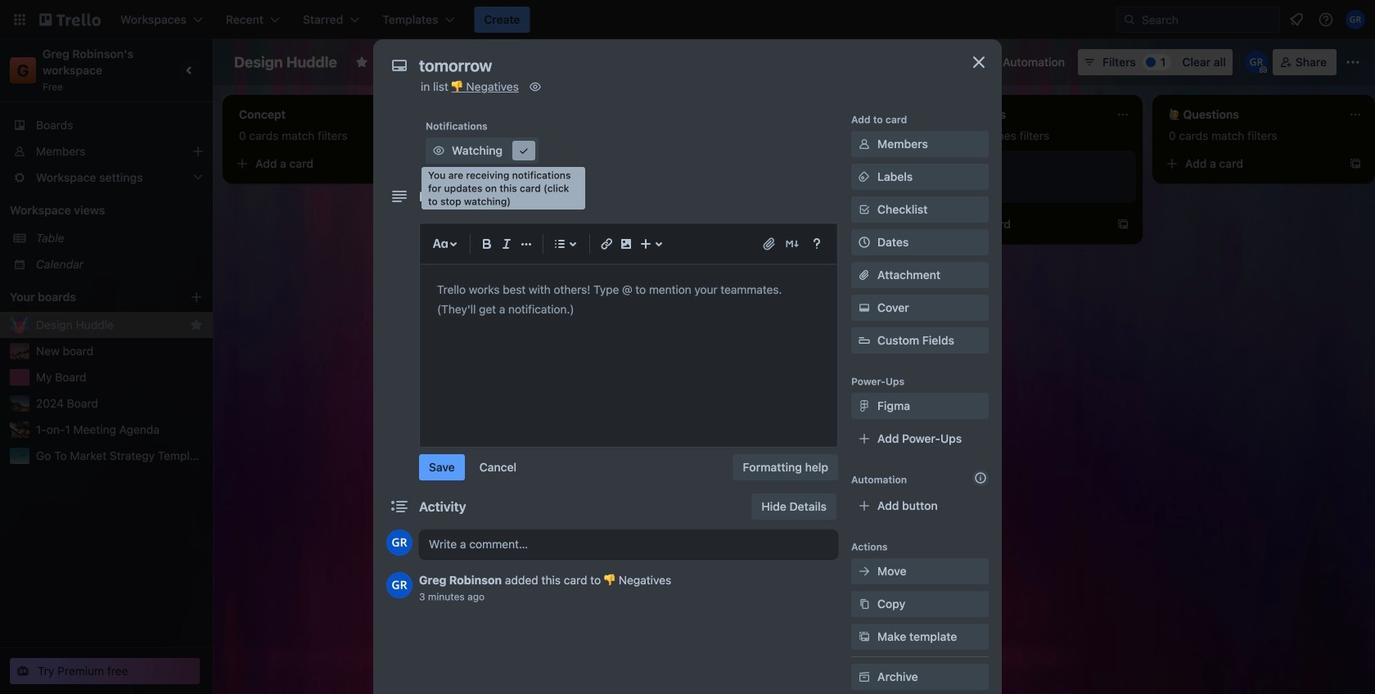 Task type: vqa. For each thing, say whether or not it's contained in the screenshot.
click to unstar this board. it will be removed from your starred list. icon at the right
no



Task type: describe. For each thing, give the bounding box(es) containing it.
text formatting group
[[477, 234, 536, 254]]

1 horizontal spatial greg robinson (gregrobinson96) image
[[1346, 10, 1365, 29]]

star or unstar board image
[[355, 56, 368, 69]]

link ⌘k image
[[597, 234, 616, 254]]

attach and insert link image
[[761, 236, 778, 252]]

1 horizontal spatial create from template… image
[[1349, 157, 1362, 170]]

Write a comment text field
[[419, 530, 838, 559]]

add board image
[[190, 291, 203, 304]]

Main content area, start typing to enter text. text field
[[437, 280, 820, 319]]

1 create from template… image from the left
[[419, 157, 432, 170]]

Board name text field
[[226, 49, 345, 75]]

starred icon image
[[190, 318, 203, 331]]

bold ⌘b image
[[477, 234, 497, 254]]



Task type: locate. For each thing, give the bounding box(es) containing it.
editor toolbar
[[427, 231, 830, 257]]

None text field
[[411, 51, 951, 80]]

0 horizontal spatial create from template… image
[[1116, 218, 1130, 231]]

more formatting image
[[516, 234, 536, 254]]

1 vertical spatial greg robinson (gregrobinson96) image
[[386, 572, 413, 598]]

1 vertical spatial create from template… image
[[1116, 218, 1130, 231]]

0 vertical spatial greg robinson (gregrobinson96) image
[[1245, 51, 1268, 74]]

view markdown image
[[784, 236, 800, 252]]

0 vertical spatial create from template… image
[[1349, 157, 1362, 170]]

0 horizontal spatial create from template… image
[[419, 157, 432, 170]]

text styles image
[[431, 234, 450, 254]]

0 vertical spatial greg robinson (gregrobinson96) image
[[1346, 10, 1365, 29]]

0 horizontal spatial greg robinson (gregrobinson96) image
[[386, 530, 413, 556]]

1 horizontal spatial greg robinson (gregrobinson96) image
[[1245, 51, 1268, 74]]

open help dialog image
[[807, 234, 827, 254]]

show menu image
[[1345, 54, 1361, 70]]

italic ⌘i image
[[497, 234, 516, 254]]

image image
[[616, 234, 636, 254]]

0 notifications image
[[1287, 10, 1306, 29]]

open information menu image
[[1318, 11, 1334, 28]]

Search field
[[1136, 8, 1279, 31]]

your boards with 6 items element
[[10, 287, 165, 307]]

primary element
[[0, 0, 1375, 39]]

close dialog image
[[969, 52, 989, 72]]

create from template… image
[[419, 157, 432, 170], [884, 157, 897, 170]]

greg robinson (gregrobinson96) image
[[1245, 51, 1268, 74], [386, 530, 413, 556]]

search image
[[1123, 13, 1136, 26]]

1 vertical spatial greg robinson (gregrobinson96) image
[[386, 530, 413, 556]]

sm image
[[527, 79, 543, 95], [856, 136, 873, 152], [431, 142, 447, 159], [516, 142, 532, 159], [856, 300, 873, 316], [856, 398, 873, 414], [856, 563, 873, 580]]

lists image
[[550, 234, 570, 254]]

create from template… image
[[1349, 157, 1362, 170], [1116, 218, 1130, 231]]

0 horizontal spatial greg robinson (gregrobinson96) image
[[386, 572, 413, 598]]

sm image
[[980, 49, 1003, 72], [856, 169, 873, 185], [856, 596, 873, 612], [856, 629, 873, 645], [856, 669, 873, 685]]

1 horizontal spatial create from template… image
[[884, 157, 897, 170]]

greg robinson (gregrobinson96) image
[[1346, 10, 1365, 29], [386, 572, 413, 598]]

2 create from template… image from the left
[[884, 157, 897, 170]]



